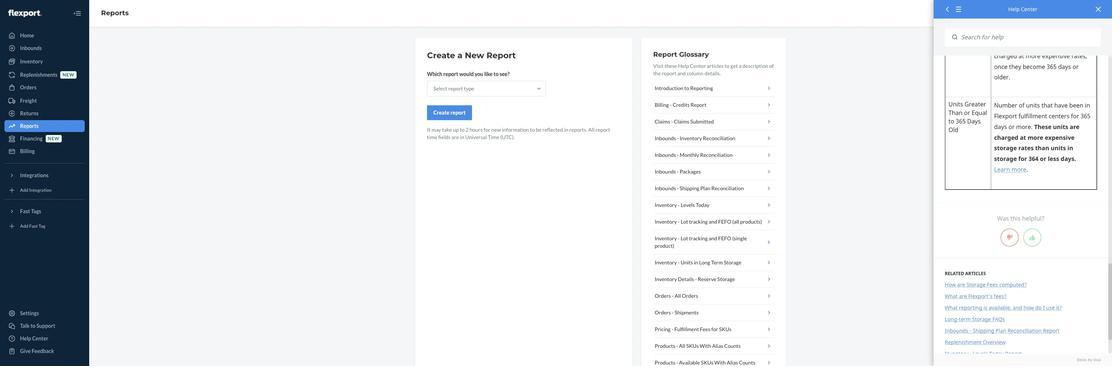 Task type: describe. For each thing, give the bounding box(es) containing it.
all for orders
[[675, 293, 681, 300]]

- for inbounds - shipping plan reconciliation report
[[970, 328, 972, 335]]

settings link
[[4, 308, 85, 320]]

2 horizontal spatial help
[[1008, 6, 1020, 13]]

2
[[466, 127, 469, 133]]

overview
[[983, 339, 1006, 346]]

it may take up to 2 hours for new information to be reflected in reports. all report time fields are in universal time (utc).
[[427, 127, 610, 141]]

type
[[464, 86, 474, 92]]

to right like
[[494, 71, 499, 77]]

plan for inbounds - shipping plan reconciliation
[[700, 186, 711, 192]]

new inside it may take up to 2 hours for new information to be reflected in reports. all report time fields are in universal time (utc).
[[491, 127, 501, 133]]

inbounds for inbounds - monthly reconciliation
[[655, 152, 676, 158]]

- for inventory - lot tracking and fefo (single product)
[[678, 236, 680, 242]]

- for orders - shipments
[[672, 310, 674, 316]]

help center link
[[4, 333, 85, 345]]

reconciliation down inbounds - inventory reconciliation button
[[700, 152, 733, 158]]

inventory link
[[4, 56, 85, 68]]

create for create report
[[433, 110, 450, 116]]

skus for available
[[701, 360, 713, 367]]

plan for inbounds - shipping plan reconciliation report
[[996, 328, 1006, 335]]

inventory - levels today report
[[945, 351, 1022, 358]]

shipping for inbounds - shipping plan reconciliation report
[[973, 328, 994, 335]]

long-
[[945, 316, 959, 323]]

feedback
[[32, 349, 54, 355]]

what for what are flexport's fees?
[[945, 293, 958, 300]]

products for products - all skus with alias counts
[[655, 343, 675, 350]]

it?
[[1056, 305, 1062, 312]]

inbounds - packages button
[[653, 164, 774, 181]]

alias for products - all skus with alias counts
[[712, 343, 723, 350]]

fefo for (single
[[718, 236, 731, 242]]

- for inbounds - inventory reconciliation
[[677, 135, 679, 142]]

1 vertical spatial help center
[[20, 336, 48, 342]]

elevio by dixa link
[[945, 358, 1101, 363]]

reconciliation down inbounds - packages button at the right top
[[712, 186, 744, 192]]

report inside the visit these help center articles to get a description of the report and column details.
[[662, 70, 677, 77]]

introduction to reporting button
[[653, 80, 774, 97]]

orders - all orders button
[[653, 288, 774, 305]]

- for inventory - levels today report
[[970, 351, 972, 358]]

be
[[536, 127, 542, 133]]

- for inbounds - shipping plan reconciliation
[[677, 186, 679, 192]]

what for what reporting is available, and how do i use it?
[[945, 305, 958, 312]]

products - all skus with alias counts button
[[653, 339, 774, 355]]

inbounds for inbounds - shipping plan reconciliation
[[655, 186, 676, 192]]

what are flexport's fees?
[[945, 293, 1007, 300]]

settings
[[20, 311, 39, 317]]

- for inventory - lot tracking and fefo (all products)
[[678, 219, 680, 225]]

inbounds for inbounds
[[20, 45, 42, 51]]

for inside "button"
[[711, 327, 718, 333]]

inbounds link
[[4, 42, 85, 54]]

to inside the visit these help center articles to get a description of the report and column details.
[[725, 63, 730, 69]]

tag
[[39, 224, 45, 230]]

0 horizontal spatial in
[[460, 134, 464, 141]]

add fast tag link
[[4, 221, 85, 233]]

inventory - units in long term storage button
[[653, 255, 774, 272]]

billing for billing
[[20, 148, 35, 155]]

help inside the visit these help center articles to get a description of the report and column details.
[[678, 63, 689, 69]]

inventory for inventory - units in long term storage
[[655, 260, 677, 266]]

and for what reporting is available, and how do i use it?
[[1013, 305, 1022, 312]]

levels for inventory - levels today report
[[973, 351, 988, 358]]

orders for orders - all orders
[[655, 293, 671, 300]]

inventory - lot tracking and fefo (single product) button
[[653, 231, 774, 255]]

inbounds - inventory reconciliation button
[[653, 130, 774, 147]]

report up see?
[[487, 51, 516, 61]]

integrations button
[[4, 170, 85, 182]]

a inside the visit these help center articles to get a description of the report and column details.
[[739, 63, 742, 69]]

create report button
[[427, 106, 472, 120]]

credits
[[673, 102, 690, 108]]

with for available
[[714, 360, 726, 367]]

like
[[484, 71, 493, 77]]

these
[[665, 63, 677, 69]]

pricing - fulfillment fees for skus button
[[653, 322, 774, 339]]

pricing
[[655, 327, 671, 333]]

was
[[997, 215, 1009, 223]]

description
[[743, 63, 768, 69]]

create for create a new report
[[427, 51, 455, 61]]

products for products - available skus with alias counts
[[655, 360, 675, 367]]

orders - shipments button
[[653, 305, 774, 322]]

inbounds - shipping plan reconciliation report
[[945, 328, 1060, 335]]

faqs
[[993, 316, 1005, 323]]

freight link
[[4, 95, 85, 107]]

up
[[453, 127, 459, 133]]

give feedback
[[20, 349, 54, 355]]

- right details
[[695, 277, 697, 283]]

inventory for inventory details - reserve storage
[[655, 277, 677, 283]]

all inside it may take up to 2 hours for new information to be reflected in reports. all report time fields are in universal time (utc).
[[588, 127, 595, 133]]

time
[[427, 134, 437, 141]]

how are storage fees computed?
[[945, 282, 1027, 289]]

- for inventory - units in long term storage
[[678, 260, 680, 266]]

dixa
[[1093, 358, 1101, 363]]

lot for inventory - lot tracking and fefo (single product)
[[681, 236, 688, 242]]

you
[[475, 71, 483, 77]]

visit
[[653, 63, 664, 69]]

- for inventory - levels today
[[678, 202, 680, 209]]

2 vertical spatial center
[[32, 336, 48, 342]]

talk to support
[[20, 323, 55, 330]]

help inside help center link
[[20, 336, 31, 342]]

fast inside dropdown button
[[20, 209, 30, 215]]

- for orders - all orders
[[672, 293, 674, 300]]

inventory - levels today button
[[653, 197, 774, 214]]

inbounds - packages
[[655, 169, 701, 175]]

add fast tag
[[20, 224, 45, 230]]

reconciliation down claims - claims submitted button
[[703, 135, 736, 142]]

inbounds for inbounds - shipping plan reconciliation report
[[945, 328, 968, 335]]

term
[[959, 316, 971, 323]]

new for replenishments
[[63, 72, 74, 78]]

see?
[[500, 71, 510, 77]]

(utc).
[[500, 134, 515, 141]]

- for pricing - fulfillment fees for skus
[[672, 327, 674, 333]]

to left 'be'
[[530, 127, 535, 133]]

and inside the visit these help center articles to get a description of the report and column details.
[[678, 70, 686, 77]]

details.
[[705, 70, 721, 77]]

inbounds - shipping plan reconciliation button
[[653, 181, 774, 197]]

inbounds for inbounds - inventory reconciliation
[[655, 135, 676, 142]]

(all
[[732, 219, 739, 225]]

report down overview
[[1005, 351, 1022, 358]]

this
[[1011, 215, 1021, 223]]

home
[[20, 32, 34, 39]]

report inside it may take up to 2 hours for new information to be reflected in reports. all report time fields are in universal time (utc).
[[596, 127, 610, 133]]

helpful?
[[1022, 215, 1045, 223]]

inventory details - reserve storage button
[[653, 272, 774, 288]]

fees for for
[[700, 327, 710, 333]]

today for inventory - levels today report
[[989, 351, 1004, 358]]

products - available skus with alias counts
[[655, 360, 756, 367]]

1 vertical spatial fast
[[29, 224, 38, 230]]

are inside it may take up to 2 hours for new information to be reflected in reports. all report time fields are in universal time (utc).
[[452, 134, 459, 141]]

long
[[699, 260, 710, 266]]

orders - all orders
[[655, 293, 698, 300]]

the
[[653, 70, 661, 77]]

inbounds - monthly reconciliation button
[[653, 147, 774, 164]]

0 horizontal spatial reports link
[[4, 120, 85, 132]]

how
[[1024, 305, 1034, 312]]

storage down is
[[972, 316, 991, 323]]

how
[[945, 282, 956, 289]]

billing link
[[4, 146, 85, 158]]

in inside "button"
[[694, 260, 698, 266]]

reporting
[[690, 85, 713, 91]]

which
[[427, 71, 442, 77]]

with for all
[[700, 343, 711, 350]]

information
[[502, 127, 529, 133]]

elevio
[[1077, 358, 1087, 363]]

shipping for inbounds - shipping plan reconciliation
[[680, 186, 699, 192]]

to inside talk to support button
[[31, 323, 36, 330]]

report up the these
[[653, 51, 677, 59]]

report down use
[[1043, 328, 1060, 335]]

inbounds - shipping plan reconciliation
[[655, 186, 744, 192]]

integration
[[29, 188, 52, 193]]

give feedback button
[[4, 346, 85, 358]]

- for products - available skus with alias counts
[[676, 360, 678, 367]]

products)
[[740, 219, 762, 225]]

and for inventory - lot tracking and fefo (single product)
[[709, 236, 717, 242]]

- for billing - credits report
[[670, 102, 672, 108]]



Task type: locate. For each thing, give the bounding box(es) containing it.
2 products from the top
[[655, 360, 675, 367]]

orders up the orders - shipments
[[655, 293, 671, 300]]

1 vertical spatial new
[[491, 127, 501, 133]]

report glossary
[[653, 51, 709, 59]]

fast tags button
[[4, 206, 85, 218]]

fulfillment
[[675, 327, 699, 333]]

0 vertical spatial articles
[[707, 63, 724, 69]]

0 horizontal spatial a
[[458, 51, 463, 61]]

- inside inventory - lot tracking and fefo (single product)
[[678, 236, 680, 242]]

0 horizontal spatial plan
[[700, 186, 711, 192]]

- left available
[[676, 360, 678, 367]]

0 vertical spatial reports
[[101, 9, 129, 17]]

select
[[433, 86, 447, 92]]

1 horizontal spatial center
[[690, 63, 706, 69]]

fast tags
[[20, 209, 41, 215]]

flexport's
[[968, 293, 993, 300]]

2 vertical spatial new
[[48, 136, 60, 142]]

1 vertical spatial reports
[[20, 123, 39, 129]]

0 vertical spatial counts
[[724, 343, 741, 350]]

- for inbounds - monthly reconciliation
[[677, 152, 679, 158]]

report for which report would you like to see?
[[443, 71, 458, 77]]

orders for orders - shipments
[[655, 310, 671, 316]]

fees up products - all skus with alias counts
[[700, 327, 710, 333]]

0 vertical spatial shipping
[[680, 186, 699, 192]]

1 horizontal spatial today
[[989, 351, 1004, 358]]

1 vertical spatial counts
[[739, 360, 756, 367]]

1 vertical spatial lot
[[681, 236, 688, 242]]

products down pricing
[[655, 343, 675, 350]]

to left 2
[[460, 127, 465, 133]]

articles up details.
[[707, 63, 724, 69]]

- for inbounds - packages
[[677, 169, 679, 175]]

replenishment
[[945, 339, 982, 346]]

help center up search "search box" on the right of page
[[1008, 6, 1038, 13]]

counts for products - available skus with alias counts
[[739, 360, 756, 367]]

inventory for inventory - levels today
[[655, 202, 677, 209]]

2 vertical spatial are
[[959, 293, 967, 300]]

2 horizontal spatial in
[[694, 260, 698, 266]]

to right talk
[[31, 323, 36, 330]]

new
[[465, 51, 484, 61]]

inventory inside inventory - lot tracking and fefo (single product)
[[655, 236, 677, 242]]

- up inventory - units in long term storage
[[678, 236, 680, 242]]

inbounds left packages
[[655, 169, 676, 175]]

today down overview
[[989, 351, 1004, 358]]

1 horizontal spatial skus
[[701, 360, 713, 367]]

fees
[[987, 282, 998, 289], [700, 327, 710, 333]]

skus
[[719, 327, 732, 333], [686, 343, 699, 350], [701, 360, 713, 367]]

1 horizontal spatial new
[[63, 72, 74, 78]]

universal
[[465, 134, 487, 141]]

products - available skus with alias counts button
[[653, 355, 774, 367]]

with inside button
[[700, 343, 711, 350]]

skus for all
[[686, 343, 699, 350]]

0 horizontal spatial help
[[20, 336, 31, 342]]

new for financing
[[48, 136, 60, 142]]

inventory for inventory - lot tracking and fefo (all products)
[[655, 219, 677, 225]]

2 vertical spatial help
[[20, 336, 31, 342]]

create up may at the left top of page
[[433, 110, 450, 116]]

- down inventory - levels today
[[678, 219, 680, 225]]

1 add from the top
[[20, 188, 28, 193]]

- left credits
[[670, 102, 672, 108]]

0 vertical spatial fefo
[[718, 219, 731, 225]]

fefo left (all
[[718, 219, 731, 225]]

claims
[[655, 119, 670, 125], [674, 119, 689, 125]]

a
[[458, 51, 463, 61], [739, 63, 742, 69]]

inbounds down home
[[20, 45, 42, 51]]

select report type
[[433, 86, 474, 92]]

skus down orders - shipments button
[[719, 327, 732, 333]]

add for add fast tag
[[20, 224, 28, 230]]

flexport logo image
[[8, 10, 42, 17]]

all up the orders - shipments
[[675, 293, 681, 300]]

inventory - lot tracking and fefo (single product)
[[655, 236, 747, 249]]

inventory down replenishment at the right of the page
[[945, 351, 969, 358]]

0 vertical spatial a
[[458, 51, 463, 61]]

and for inventory - lot tracking and fefo (all products)
[[709, 219, 717, 225]]

related articles
[[945, 271, 986, 277]]

1 vertical spatial help
[[678, 63, 689, 69]]

fees inside "button"
[[700, 327, 710, 333]]

0 vertical spatial in
[[564, 127, 568, 133]]

storage up what are flexport's fees?
[[967, 282, 986, 289]]

0 horizontal spatial today
[[696, 202, 710, 209]]

inventory for inventory - levels today report
[[945, 351, 969, 358]]

0 vertical spatial for
[[484, 127, 490, 133]]

what up "long-"
[[945, 305, 958, 312]]

1 what from the top
[[945, 293, 958, 300]]

1 vertical spatial skus
[[686, 343, 699, 350]]

claims down credits
[[674, 119, 689, 125]]

and down inventory - levels today button
[[709, 219, 717, 225]]

it
[[427, 127, 431, 133]]

0 vertical spatial products
[[655, 343, 675, 350]]

- up the orders - shipments
[[672, 293, 674, 300]]

0 vertical spatial help
[[1008, 6, 1020, 13]]

1 vertical spatial with
[[714, 360, 726, 367]]

help up give
[[20, 336, 31, 342]]

center up search "search box" on the right of page
[[1021, 6, 1038, 13]]

inventory inside "button"
[[655, 260, 677, 266]]

2 horizontal spatial skus
[[719, 327, 732, 333]]

talk
[[20, 323, 30, 330]]

replenishment overview
[[945, 339, 1006, 346]]

billing - credits report button
[[653, 97, 774, 114]]

1 claims from the left
[[655, 119, 670, 125]]

2 horizontal spatial center
[[1021, 6, 1038, 13]]

billing down financing
[[20, 148, 35, 155]]

alias inside button
[[712, 343, 723, 350]]

hours
[[470, 127, 483, 133]]

today for inventory - levels today
[[696, 202, 710, 209]]

inventory details - reserve storage
[[655, 277, 735, 283]]

1 horizontal spatial help center
[[1008, 6, 1038, 13]]

- down inbounds - packages
[[677, 186, 679, 192]]

product)
[[655, 243, 674, 249]]

a left new
[[458, 51, 463, 61]]

introduction
[[655, 85, 684, 91]]

1 vertical spatial all
[[675, 293, 681, 300]]

plan inside button
[[700, 186, 711, 192]]

levels inside button
[[681, 202, 695, 209]]

do
[[1036, 305, 1042, 312]]

0 horizontal spatial alias
[[712, 343, 723, 350]]

lot down inventory - levels today
[[681, 219, 688, 225]]

report inside button
[[451, 110, 466, 116]]

1 horizontal spatial alias
[[727, 360, 738, 367]]

are up reporting
[[959, 293, 967, 300]]

claims down billing - credits report
[[655, 119, 670, 125]]

- down inbounds - shipping plan reconciliation
[[678, 202, 680, 209]]

report inside button
[[691, 102, 707, 108]]

available,
[[989, 305, 1012, 312]]

what reporting is available, and how do i use it?
[[945, 305, 1062, 312]]

are down up
[[452, 134, 459, 141]]

1 vertical spatial a
[[739, 63, 742, 69]]

2 vertical spatial in
[[694, 260, 698, 266]]

- down claims - claims submitted at right
[[677, 135, 679, 142]]

fees up fees?
[[987, 282, 998, 289]]

inventory for inventory - lot tracking and fefo (single product)
[[655, 236, 677, 242]]

counts for products - all skus with alias counts
[[724, 343, 741, 350]]

1 horizontal spatial fees
[[987, 282, 998, 289]]

shipping up replenishment overview at bottom
[[973, 328, 994, 335]]

billing down "introduction"
[[655, 102, 669, 108]]

- left monthly
[[677, 152, 679, 158]]

1 horizontal spatial in
[[564, 127, 568, 133]]

alias inside "button"
[[727, 360, 738, 367]]

today
[[696, 202, 710, 209], [989, 351, 1004, 358]]

0 horizontal spatial center
[[32, 336, 48, 342]]

create up which
[[427, 51, 455, 61]]

plan
[[700, 186, 711, 192], [996, 328, 1006, 335]]

inventory up monthly
[[680, 135, 702, 142]]

shipping inside button
[[680, 186, 699, 192]]

1 vertical spatial in
[[460, 134, 464, 141]]

close navigation image
[[73, 9, 82, 18]]

- left shipments
[[672, 310, 674, 316]]

tracking for (single
[[689, 236, 708, 242]]

fast
[[20, 209, 30, 215], [29, 224, 38, 230]]

integrations
[[20, 172, 49, 179]]

0 horizontal spatial shipping
[[680, 186, 699, 192]]

0 vertical spatial fast
[[20, 209, 30, 215]]

shipping down packages
[[680, 186, 699, 192]]

0 vertical spatial all
[[588, 127, 595, 133]]

1 tracking from the top
[[689, 219, 708, 225]]

create report
[[433, 110, 466, 116]]

orders for orders
[[20, 84, 37, 91]]

0 horizontal spatial with
[[700, 343, 711, 350]]

0 vertical spatial billing
[[655, 102, 669, 108]]

to left reporting
[[685, 85, 689, 91]]

1 horizontal spatial claims
[[674, 119, 689, 125]]

long-term storage faqs
[[945, 316, 1005, 323]]

new up billing link at the left of the page
[[48, 136, 60, 142]]

- for products - all skus with alias counts
[[676, 343, 678, 350]]

claims - claims submitted button
[[653, 114, 774, 130]]

skus down products - all skus with alias counts button
[[701, 360, 713, 367]]

report up up
[[451, 110, 466, 116]]

1 horizontal spatial levels
[[973, 351, 988, 358]]

lot for inventory - lot tracking and fefo (all products)
[[681, 219, 688, 225]]

1 horizontal spatial with
[[714, 360, 726, 367]]

home link
[[4, 30, 85, 42]]

- left units
[[678, 260, 680, 266]]

reports link
[[101, 9, 129, 17], [4, 120, 85, 132]]

1 horizontal spatial reports
[[101, 9, 129, 17]]

- down replenishment overview at bottom
[[970, 351, 972, 358]]

today inside button
[[696, 202, 710, 209]]

billing
[[655, 102, 669, 108], [20, 148, 35, 155]]

0 vertical spatial what
[[945, 293, 958, 300]]

in left reports.
[[564, 127, 568, 133]]

report for create report
[[451, 110, 466, 116]]

1 vertical spatial products
[[655, 360, 675, 367]]

help
[[1008, 6, 1020, 13], [678, 63, 689, 69], [20, 336, 31, 342]]

report for select report type
[[448, 86, 463, 92]]

plan down inbounds - packages button at the right top
[[700, 186, 711, 192]]

are for what
[[959, 293, 967, 300]]

report down the these
[[662, 70, 677, 77]]

billing for billing - credits report
[[655, 102, 669, 108]]

shipments
[[675, 310, 699, 316]]

0 vertical spatial center
[[1021, 6, 1038, 13]]

1 vertical spatial tracking
[[689, 236, 708, 242]]

1 vertical spatial create
[[433, 110, 450, 116]]

0 vertical spatial create
[[427, 51, 455, 61]]

inbounds down claims - claims submitted at right
[[655, 135, 676, 142]]

to left the get
[[725, 63, 730, 69]]

1 horizontal spatial reports link
[[101, 9, 129, 17]]

levels down inbounds - shipping plan reconciliation
[[681, 202, 695, 209]]

0 horizontal spatial fees
[[700, 327, 710, 333]]

replenishments
[[20, 72, 57, 78]]

2 claims from the left
[[674, 119, 689, 125]]

0 vertical spatial add
[[20, 188, 28, 193]]

add integration link
[[4, 185, 85, 197]]

tracking up inventory - lot tracking and fefo (single product) in the bottom right of the page
[[689, 219, 708, 225]]

new
[[63, 72, 74, 78], [491, 127, 501, 133], [48, 136, 60, 142]]

inventory for inventory
[[20, 58, 43, 65]]

levels down replenishment overview at bottom
[[973, 351, 988, 358]]

2 vertical spatial all
[[679, 343, 685, 350]]

with
[[700, 343, 711, 350], [714, 360, 726, 367]]

new up time
[[491, 127, 501, 133]]

0 vertical spatial levels
[[681, 202, 695, 209]]

take
[[442, 127, 452, 133]]

tracking inside inventory - lot tracking and fefo (single product)
[[689, 236, 708, 242]]

add left integration
[[20, 188, 28, 193]]

lot
[[681, 219, 688, 225], [681, 236, 688, 242]]

add down fast tags
[[20, 224, 28, 230]]

are
[[452, 134, 459, 141], [957, 282, 965, 289], [959, 293, 967, 300]]

alias up products - available skus with alias counts "button"
[[712, 343, 723, 350]]

to inside introduction to reporting button
[[685, 85, 689, 91]]

0 vertical spatial are
[[452, 134, 459, 141]]

are for how
[[957, 282, 965, 289]]

tags
[[31, 209, 41, 215]]

lot inside inventory - lot tracking and fefo (single product)
[[681, 236, 688, 242]]

and inside the inventory - lot tracking and fefo (all products) button
[[709, 219, 717, 225]]

1 horizontal spatial help
[[678, 63, 689, 69]]

a right the get
[[739, 63, 742, 69]]

fefo inside inventory - lot tracking and fefo (single product)
[[718, 236, 731, 242]]

products inside button
[[655, 343, 675, 350]]

tracking for (all
[[689, 219, 708, 225]]

0 horizontal spatial for
[[484, 127, 490, 133]]

and left how at the bottom right of the page
[[1013, 305, 1022, 312]]

1 vertical spatial today
[[989, 351, 1004, 358]]

freight
[[20, 98, 37, 104]]

products inside "button"
[[655, 360, 675, 367]]

support
[[37, 323, 55, 330]]

0 horizontal spatial claims
[[655, 119, 670, 125]]

help down report glossary
[[678, 63, 689, 69]]

inventory - lot tracking and fefo (all products) button
[[653, 214, 774, 231]]

2 vertical spatial skus
[[701, 360, 713, 367]]

storage inside "button"
[[724, 260, 742, 266]]

orders - shipments
[[655, 310, 699, 316]]

1 fefo from the top
[[718, 219, 731, 225]]

all for products
[[679, 343, 685, 350]]

counts inside products - all skus with alias counts button
[[724, 343, 741, 350]]

for down orders - shipments button
[[711, 327, 718, 333]]

billing - credits report
[[655, 102, 707, 108]]

inventory up replenishments
[[20, 58, 43, 65]]

lot up units
[[681, 236, 688, 242]]

report right reports.
[[596, 127, 610, 133]]

details
[[678, 277, 694, 283]]

in left universal
[[460, 134, 464, 141]]

reconciliation down how at the bottom right of the page
[[1008, 328, 1042, 335]]

center down talk to support
[[32, 336, 48, 342]]

fefo inside the inventory - lot tracking and fefo (all products) button
[[718, 219, 731, 225]]

2 horizontal spatial new
[[491, 127, 501, 133]]

use
[[1046, 305, 1055, 312]]

claims - claims submitted
[[655, 119, 714, 125]]

1 vertical spatial plan
[[996, 328, 1006, 335]]

storage right term
[[724, 260, 742, 266]]

2 fefo from the top
[[718, 236, 731, 242]]

time
[[488, 134, 499, 141]]

inventory down product)
[[655, 260, 677, 266]]

1 vertical spatial reports link
[[4, 120, 85, 132]]

billing inside button
[[655, 102, 669, 108]]

all down fulfillment at the right
[[679, 343, 685, 350]]

1 horizontal spatial billing
[[655, 102, 669, 108]]

0 vertical spatial lot
[[681, 219, 688, 225]]

fast left tag
[[29, 224, 38, 230]]

storage inside button
[[717, 277, 735, 283]]

Search search field
[[958, 28, 1101, 47]]

fefo for (all
[[718, 219, 731, 225]]

levels for inventory - levels today
[[681, 202, 695, 209]]

1 vertical spatial billing
[[20, 148, 35, 155]]

tracking
[[689, 219, 708, 225], [689, 236, 708, 242]]

inventory
[[20, 58, 43, 65], [680, 135, 702, 142], [655, 202, 677, 209], [655, 219, 677, 225], [655, 236, 677, 242], [655, 260, 677, 266], [655, 277, 677, 283], [945, 351, 969, 358]]

- down fulfillment at the right
[[676, 343, 678, 350]]

1 vertical spatial levels
[[973, 351, 988, 358]]

financing
[[20, 136, 43, 142]]

1 horizontal spatial shipping
[[973, 328, 994, 335]]

by
[[1088, 358, 1092, 363]]

inventory up product)
[[655, 236, 677, 242]]

skus inside button
[[686, 343, 699, 350]]

inbounds - monthly reconciliation
[[655, 152, 733, 158]]

2 add from the top
[[20, 224, 28, 230]]

1 vertical spatial articles
[[965, 271, 986, 277]]

in left long
[[694, 260, 698, 266]]

- down billing - credits report
[[671, 119, 673, 125]]

2 tracking from the top
[[689, 236, 708, 242]]

alias down products - all skus with alias counts button
[[727, 360, 738, 367]]

1 vertical spatial are
[[957, 282, 965, 289]]

1 lot from the top
[[681, 219, 688, 225]]

1 vertical spatial for
[[711, 327, 718, 333]]

0 horizontal spatial help center
[[20, 336, 48, 342]]

term
[[711, 260, 723, 266]]

orders up shipments
[[682, 293, 698, 300]]

0 horizontal spatial billing
[[20, 148, 35, 155]]

0 vertical spatial with
[[700, 343, 711, 350]]

orders up pricing
[[655, 310, 671, 316]]

with inside "button"
[[714, 360, 726, 367]]

0 vertical spatial alias
[[712, 343, 723, 350]]

glossary
[[679, 51, 709, 59]]

1 vertical spatial fefo
[[718, 236, 731, 242]]

visit these help center articles to get a description of the report and column details.
[[653, 63, 774, 77]]

0 vertical spatial fees
[[987, 282, 998, 289]]

center up column
[[690, 63, 706, 69]]

i
[[1043, 305, 1045, 312]]

1 vertical spatial what
[[945, 305, 958, 312]]

for up time
[[484, 127, 490, 133]]

2 what from the top
[[945, 305, 958, 312]]

inventory down inventory - levels today
[[655, 219, 677, 225]]

1 horizontal spatial articles
[[965, 271, 986, 277]]

and inside inventory - lot tracking and fefo (single product)
[[709, 236, 717, 242]]

levels
[[681, 202, 695, 209], [973, 351, 988, 358]]

with down products - all skus with alias counts button
[[714, 360, 726, 367]]

0 vertical spatial new
[[63, 72, 74, 78]]

counts inside products - available skus with alias counts "button"
[[739, 360, 756, 367]]

- left packages
[[677, 169, 679, 175]]

inbounds for inbounds - packages
[[655, 169, 676, 175]]

add for add integration
[[20, 188, 28, 193]]

0 horizontal spatial levels
[[681, 202, 695, 209]]

articles inside the visit these help center articles to get a description of the report and column details.
[[707, 63, 724, 69]]

center inside the visit these help center articles to get a description of the report and column details.
[[690, 63, 706, 69]]

inbounds inside button
[[655, 169, 676, 175]]

add integration
[[20, 188, 52, 193]]

what down how
[[945, 293, 958, 300]]

create inside button
[[433, 110, 450, 116]]

0 vertical spatial today
[[696, 202, 710, 209]]

0 vertical spatial skus
[[719, 327, 732, 333]]

0 vertical spatial reports link
[[101, 9, 129, 17]]

and down the inventory - lot tracking and fefo (all products) button
[[709, 236, 717, 242]]

inventory down inbounds - packages
[[655, 202, 677, 209]]

report up select report type
[[443, 71, 458, 77]]

units
[[681, 260, 693, 266]]

packages
[[680, 169, 701, 175]]

fees for computed?
[[987, 282, 998, 289]]

- down long-term storage faqs
[[970, 328, 972, 335]]

1 horizontal spatial a
[[739, 63, 742, 69]]

all
[[588, 127, 595, 133], [675, 293, 681, 300], [679, 343, 685, 350]]

- for claims - claims submitted
[[671, 119, 673, 125]]

2 lot from the top
[[681, 236, 688, 242]]

reserve
[[698, 277, 716, 283]]

for
[[484, 127, 490, 133], [711, 327, 718, 333]]

0 vertical spatial help center
[[1008, 6, 1038, 13]]

0 horizontal spatial reports
[[20, 123, 39, 129]]

report down reporting
[[691, 102, 707, 108]]

for inside it may take up to 2 hours for new information to be reflected in reports. all report time fields are in universal time (utc).
[[484, 127, 490, 133]]

alias for products - available skus with alias counts
[[727, 360, 738, 367]]

1 products from the top
[[655, 343, 675, 350]]



Task type: vqa. For each thing, say whether or not it's contained in the screenshot.
middle SKUs
yes



